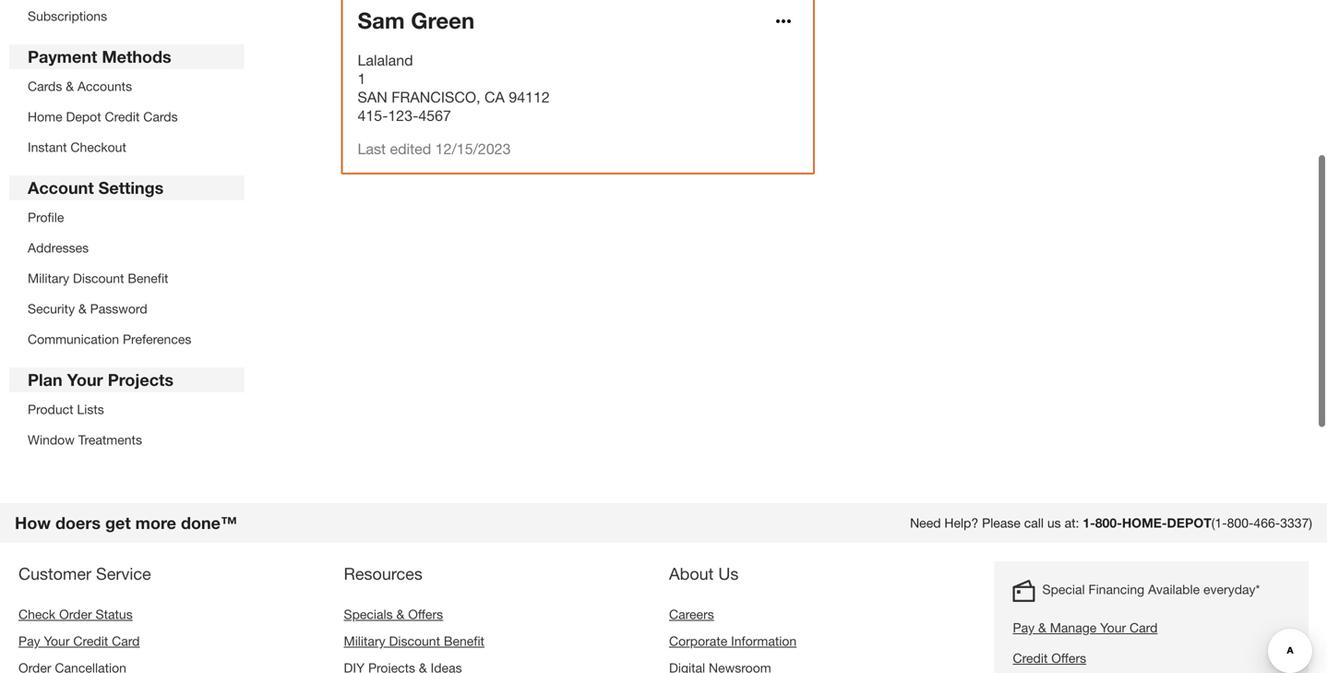 Task type: locate. For each thing, give the bounding box(es) containing it.
800- right at:
[[1096, 513, 1123, 529]]

card
[[1130, 618, 1158, 633], [112, 632, 140, 647]]

manage
[[1051, 618, 1097, 633]]

security
[[28, 299, 75, 314]]

payment methods
[[28, 45, 171, 65]]

military discount benefit
[[28, 269, 168, 284], [344, 632, 485, 647]]

credit for service
[[73, 632, 108, 647]]

credit
[[105, 107, 140, 122], [73, 632, 108, 647], [1013, 649, 1048, 664]]

1 horizontal spatial pay
[[1013, 618, 1035, 633]]

instant checkout link
[[28, 138, 126, 153]]

& for security
[[78, 299, 87, 314]]

us
[[1048, 513, 1062, 529]]

check order status
[[18, 605, 133, 620]]

0 vertical spatial discount
[[73, 269, 124, 284]]

sam
[[358, 5, 405, 31]]

credit offers link
[[1013, 647, 1261, 666]]

0 horizontal spatial benefit
[[128, 269, 168, 284]]

0 horizontal spatial military
[[28, 269, 69, 284]]

settings
[[99, 176, 164, 196]]

product lists link
[[28, 400, 104, 415]]

& right security
[[78, 299, 87, 314]]

military discount benefit link down specials & offers link
[[344, 632, 485, 647]]

need help? please call us at: 1-800-home-depot (1-800-466-3337)
[[911, 513, 1313, 529]]

military up security
[[28, 269, 69, 284]]

discount up security & password
[[73, 269, 124, 284]]

depot
[[1168, 513, 1212, 529]]

offers down "manage"
[[1052, 649, 1087, 664]]

military discount benefit down specials & offers link
[[344, 632, 485, 647]]

credit down check order status
[[73, 632, 108, 647]]

& for specials
[[397, 605, 405, 620]]

credit down "pay & manage your card"
[[1013, 649, 1048, 664]]

san
[[358, 86, 388, 104]]

ca
[[485, 86, 505, 104]]

1 horizontal spatial cards
[[143, 107, 178, 122]]

product lists
[[28, 400, 104, 415]]

1 800- from the left
[[1096, 513, 1123, 529]]

pay for pay & manage your card
[[1013, 618, 1035, 633]]

2 vertical spatial credit
[[1013, 649, 1048, 664]]

subscriptions
[[28, 6, 107, 22]]

0 vertical spatial benefit
[[128, 269, 168, 284]]

check
[[18, 605, 56, 620]]

& right specials
[[397, 605, 405, 620]]

cards up home
[[28, 77, 62, 92]]

francisco
[[392, 86, 477, 104]]

at:
[[1065, 513, 1080, 529]]

customer service
[[18, 562, 151, 582]]

card down the status
[[112, 632, 140, 647]]

home
[[28, 107, 62, 122]]

credit down accounts
[[105, 107, 140, 122]]

edited
[[390, 138, 431, 156]]

done™
[[181, 511, 237, 531]]

window
[[28, 430, 75, 446]]

checkout
[[71, 138, 126, 153]]

us
[[719, 562, 739, 582]]

94112
[[509, 86, 550, 104]]

1 horizontal spatial military discount benefit
[[344, 632, 485, 647]]

1 vertical spatial offers
[[1052, 649, 1087, 664]]

check order status link
[[18, 605, 133, 620]]

800- right depot
[[1228, 513, 1254, 529]]

0 horizontal spatial offers
[[408, 605, 443, 620]]

specials & offers
[[344, 605, 443, 620]]

0 horizontal spatial military discount benefit link
[[28, 269, 168, 284]]

cards
[[28, 77, 62, 92], [143, 107, 178, 122]]

home depot credit cards
[[28, 107, 178, 122]]

call
[[1025, 513, 1044, 529]]

your inside pay & manage your card link
[[1101, 618, 1127, 633]]

cards down methods
[[143, 107, 178, 122]]

0 vertical spatial military discount benefit
[[28, 269, 168, 284]]

1 vertical spatial credit
[[73, 632, 108, 647]]

your for plan your projects
[[67, 368, 103, 388]]

credit offers
[[1013, 649, 1087, 664]]

pay your credit card link
[[18, 632, 140, 647]]

careers link
[[669, 605, 714, 620]]

0 vertical spatial military
[[28, 269, 69, 284]]

resources
[[344, 562, 423, 582]]

& down payment
[[66, 77, 74, 92]]

preferences
[[123, 330, 191, 345]]

0 horizontal spatial pay
[[18, 632, 40, 647]]

discount for the left 'military discount benefit' link
[[73, 269, 124, 284]]

projects
[[108, 368, 174, 388]]

corporate information link
[[669, 632, 797, 647]]

discount down specials & offers link
[[389, 632, 440, 647]]

pay for pay your credit card
[[18, 632, 40, 647]]

service
[[96, 562, 151, 582]]

addresses
[[28, 238, 89, 253]]

corporate information
[[669, 632, 797, 647]]

&
[[66, 77, 74, 92], [78, 299, 87, 314], [397, 605, 405, 620], [1039, 618, 1047, 633]]

1 horizontal spatial 800-
[[1228, 513, 1254, 529]]

1 vertical spatial benefit
[[444, 632, 485, 647]]

last edited 12/15/2023
[[358, 138, 511, 156]]

status
[[96, 605, 133, 620]]

special financing available everyday*
[[1043, 580, 1261, 595]]

2 800- from the left
[[1228, 513, 1254, 529]]

0 vertical spatial credit
[[105, 107, 140, 122]]

corporate
[[669, 632, 728, 647]]

0 vertical spatial cards
[[28, 77, 62, 92]]

0 horizontal spatial 800-
[[1096, 513, 1123, 529]]

0 horizontal spatial military discount benefit
[[28, 269, 168, 284]]

1 vertical spatial military discount benefit
[[344, 632, 485, 647]]

1 horizontal spatial offers
[[1052, 649, 1087, 664]]

your down financing
[[1101, 618, 1127, 633]]

0 horizontal spatial card
[[112, 632, 140, 647]]

military down specials
[[344, 632, 386, 647]]

military discount benefit link up security & password
[[28, 269, 168, 284]]

0 horizontal spatial cards
[[28, 77, 62, 92]]

1 horizontal spatial discount
[[389, 632, 440, 647]]

& left "manage"
[[1039, 618, 1047, 633]]

home depot credit cards link
[[28, 107, 178, 122]]

how doers get more done™
[[15, 511, 237, 531]]

800-
[[1096, 513, 1123, 529], [1228, 513, 1254, 529]]

about us
[[669, 562, 739, 582]]

1 vertical spatial military
[[344, 632, 386, 647]]

offers right specials
[[408, 605, 443, 620]]

(1-
[[1212, 513, 1228, 529]]

123-
[[388, 105, 419, 122]]

pay
[[1013, 618, 1035, 633], [18, 632, 40, 647]]

lalaland
[[358, 49, 413, 67]]

sam green
[[358, 5, 475, 31]]

about
[[669, 562, 714, 582]]

1 vertical spatial military discount benefit link
[[344, 632, 485, 647]]

your
[[67, 368, 103, 388], [1101, 618, 1127, 633], [44, 632, 70, 647]]

your down check order status
[[44, 632, 70, 647]]

benefit
[[128, 269, 168, 284], [444, 632, 485, 647]]

0 horizontal spatial discount
[[73, 269, 124, 284]]

pay up credit offers
[[1013, 618, 1035, 633]]

military discount benefit up security & password
[[28, 269, 168, 284]]

1 horizontal spatial benefit
[[444, 632, 485, 647]]

account
[[28, 176, 94, 196]]

how
[[15, 511, 51, 531]]

subscriptions link
[[28, 6, 107, 22]]

military discount benefit link
[[28, 269, 168, 284], [344, 632, 485, 647]]

0 vertical spatial military discount benefit link
[[28, 269, 168, 284]]

1-
[[1083, 513, 1096, 529]]

pay down check
[[18, 632, 40, 647]]

your up lists
[[67, 368, 103, 388]]

1
[[358, 68, 366, 85]]

depot
[[66, 107, 101, 122]]

466-
[[1254, 513, 1281, 529]]

card up credit offers link
[[1130, 618, 1158, 633]]

1 vertical spatial discount
[[389, 632, 440, 647]]

1 horizontal spatial card
[[1130, 618, 1158, 633]]



Task type: describe. For each thing, give the bounding box(es) containing it.
3337)
[[1281, 513, 1313, 529]]

account settings
[[28, 176, 164, 196]]

profile
[[28, 208, 64, 223]]

product
[[28, 400, 73, 415]]

pay & manage your card link
[[1013, 616, 1261, 636]]

financing
[[1089, 580, 1145, 595]]

4567
[[419, 105, 451, 122]]

order
[[59, 605, 92, 620]]

special
[[1043, 580, 1086, 595]]

customer
[[18, 562, 91, 582]]

your for pay your credit card
[[44, 632, 70, 647]]

treatments
[[78, 430, 142, 446]]

information
[[731, 632, 797, 647]]

careers
[[669, 605, 714, 620]]

security & password link
[[28, 299, 147, 314]]

1 horizontal spatial military
[[344, 632, 386, 647]]

Edit Address button
[[769, 5, 799, 34]]

profile link
[[28, 208, 64, 223]]

specials
[[344, 605, 393, 620]]

& for cards
[[66, 77, 74, 92]]

everyday*
[[1204, 580, 1261, 595]]

home-
[[1123, 513, 1168, 529]]

addresses link
[[28, 238, 89, 253]]

more
[[135, 511, 176, 531]]

need
[[911, 513, 941, 529]]

plan your projects
[[28, 368, 174, 388]]

security & password
[[28, 299, 147, 314]]

lalaland 1 san francisco , ca 94112 415-123-4567
[[358, 49, 550, 122]]

edit address image
[[776, 12, 791, 27]]

0 vertical spatial offers
[[408, 605, 443, 620]]

payment
[[28, 45, 97, 65]]

doers
[[55, 511, 101, 531]]

cards & accounts
[[28, 77, 132, 92]]

cards & accounts link
[[28, 77, 132, 92]]

credit for methods
[[105, 107, 140, 122]]

please
[[983, 513, 1021, 529]]

12/15/2023
[[436, 138, 511, 156]]

pay your credit card
[[18, 632, 140, 647]]

green
[[411, 5, 475, 31]]

help?
[[945, 513, 979, 529]]

lists
[[77, 400, 104, 415]]

last
[[358, 138, 386, 156]]

password
[[90, 299, 147, 314]]

instant
[[28, 138, 67, 153]]

card inside pay & manage your card link
[[1130, 618, 1158, 633]]

get
[[105, 511, 131, 531]]

window treatments link
[[28, 430, 142, 446]]

window treatments
[[28, 430, 142, 446]]

1 vertical spatial cards
[[143, 107, 178, 122]]

discount for right 'military discount benefit' link
[[389, 632, 440, 647]]

communication preferences link
[[28, 330, 191, 345]]

415-
[[358, 105, 388, 122]]

1 horizontal spatial military discount benefit link
[[344, 632, 485, 647]]

& for pay
[[1039, 618, 1047, 633]]

communication
[[28, 330, 119, 345]]

pay & manage your card
[[1013, 618, 1158, 633]]

specials & offers link
[[344, 605, 443, 620]]

communication preferences
[[28, 330, 191, 345]]

methods
[[102, 45, 171, 65]]

plan
[[28, 368, 62, 388]]

available
[[1149, 580, 1201, 595]]

,
[[477, 86, 481, 104]]

accounts
[[78, 77, 132, 92]]



Task type: vqa. For each thing, say whether or not it's contained in the screenshot.
Projects
yes



